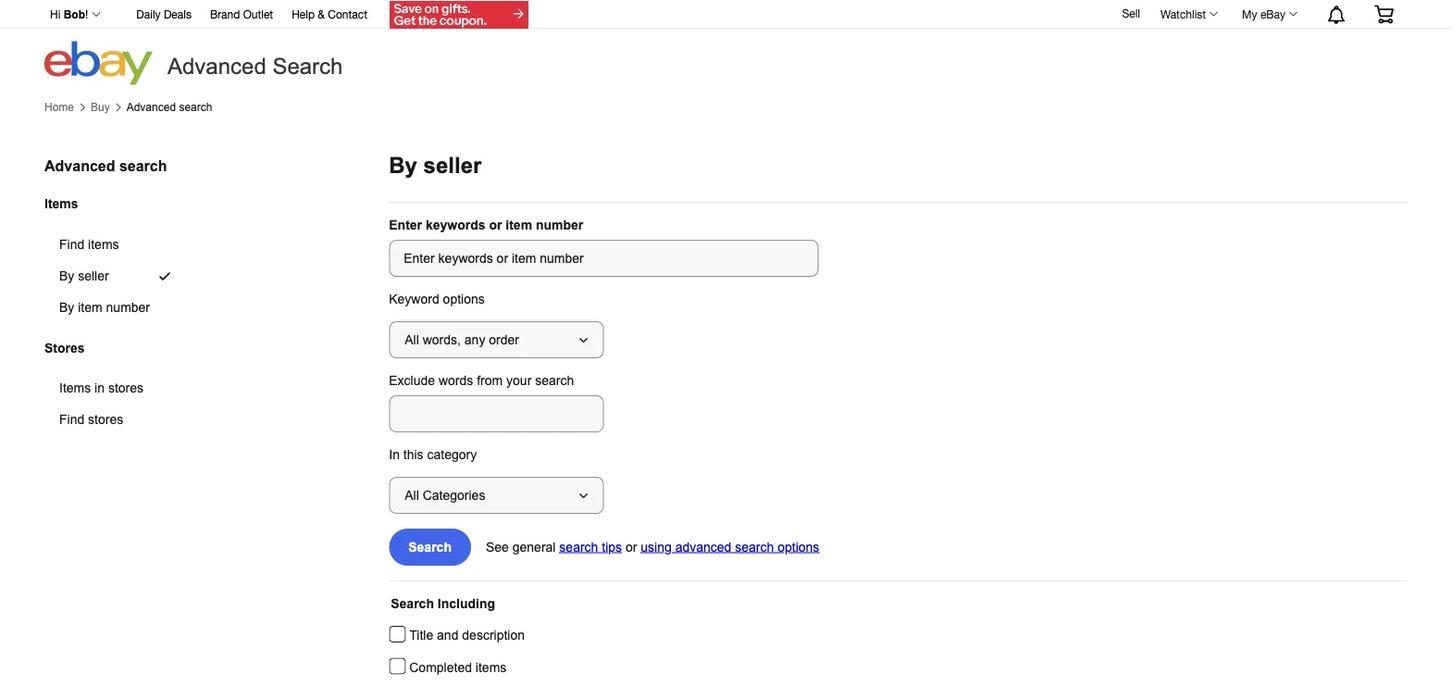 Task type: vqa. For each thing, say whether or not it's contained in the screenshot.
By seller
yes



Task type: describe. For each thing, give the bounding box(es) containing it.
this
[[404, 447, 424, 462]]

help
[[292, 8, 315, 21]]

daily deals link
[[136, 5, 192, 25]]

items for items in stores
[[59, 381, 91, 395]]

0 vertical spatial options
[[443, 292, 485, 306]]

0 vertical spatial by
[[389, 153, 418, 178]]

banner containing sell
[[40, 0, 1408, 85]]

your shopping cart image
[[1374, 5, 1395, 23]]

buy link
[[91, 101, 110, 114]]

in
[[95, 381, 105, 395]]

search right your
[[535, 373, 574, 387]]

item inside "by item number" link
[[78, 300, 102, 315]]

by for by seller link
[[59, 269, 74, 283]]

advanced search link
[[127, 101, 212, 114]]

advanced search
[[168, 54, 343, 79]]

1 horizontal spatial by seller
[[389, 153, 482, 178]]

search button
[[389, 529, 471, 566]]

1 vertical spatial advanced
[[127, 101, 176, 113]]

find stores
[[59, 412, 123, 427]]

brand
[[210, 8, 240, 21]]

help & contact link
[[292, 5, 368, 25]]

enter
[[389, 218, 422, 232]]

exclude
[[389, 373, 435, 387]]

items for completed items
[[476, 660, 507, 675]]

items in stores link
[[44, 373, 188, 404]]

words
[[439, 373, 473, 387]]

exclude words from your search
[[389, 373, 574, 387]]

description
[[462, 628, 525, 643]]

by seller link
[[44, 260, 194, 292]]

search down advanced search link
[[119, 157, 167, 174]]

daily deals
[[136, 8, 192, 21]]

contact
[[328, 8, 368, 21]]

0 vertical spatial seller
[[424, 153, 482, 178]]

find for find stores
[[59, 412, 84, 427]]

outlet
[[243, 8, 273, 21]]

0 vertical spatial search
[[273, 54, 343, 79]]

0 vertical spatial advanced search
[[127, 101, 212, 113]]

1 horizontal spatial options
[[778, 540, 820, 554]]

keyword
[[389, 292, 440, 306]]

search for search button
[[409, 540, 452, 554]]

watchlist link
[[1151, 3, 1227, 25]]

0 horizontal spatial seller
[[78, 269, 109, 283]]

buy
[[91, 101, 110, 113]]

general
[[513, 540, 556, 554]]

2 vertical spatial advanced
[[44, 157, 115, 174]]

from
[[477, 373, 503, 387]]

in
[[389, 447, 400, 462]]

advanced
[[676, 540, 732, 554]]

stores inside find stores link
[[88, 412, 123, 427]]

brand outlet link
[[210, 5, 273, 25]]

including
[[438, 596, 495, 611]]

watchlist
[[1161, 7, 1207, 20]]

search left tips
[[560, 540, 598, 554]]

by item number
[[59, 300, 150, 315]]

your
[[507, 373, 532, 387]]

search for search including
[[391, 596, 434, 611]]



Task type: locate. For each thing, give the bounding box(es) containing it.
get the coupon image
[[390, 1, 529, 29]]

tips
[[602, 540, 622, 554]]

stores right 'in'
[[108, 381, 144, 395]]

home
[[44, 101, 74, 113]]

by seller up keywords
[[389, 153, 482, 178]]

find items
[[59, 237, 119, 252]]

find
[[59, 237, 84, 252], [59, 412, 84, 427]]

help & contact
[[292, 8, 368, 21]]

by
[[389, 153, 418, 178], [59, 269, 74, 283], [59, 300, 74, 315]]

daily
[[136, 8, 161, 21]]

in this category
[[389, 447, 477, 462]]

category
[[427, 447, 477, 462]]

my ebay link
[[1232, 3, 1306, 25]]

items
[[44, 197, 78, 211], [59, 381, 91, 395]]

1 vertical spatial options
[[778, 540, 820, 554]]

find stores link
[[44, 404, 188, 436]]

items up find items
[[44, 197, 78, 211]]

find up by seller link
[[59, 237, 84, 252]]

item
[[506, 218, 532, 232], [78, 300, 102, 315]]

0 vertical spatial find
[[59, 237, 84, 252]]

bob
[[64, 8, 85, 21]]

0 vertical spatial stores
[[108, 381, 144, 395]]

0 horizontal spatial number
[[106, 300, 150, 315]]

1 horizontal spatial item
[[506, 218, 532, 232]]

search
[[179, 101, 212, 113], [119, 157, 167, 174], [535, 373, 574, 387], [560, 540, 598, 554], [735, 540, 774, 554]]

0 horizontal spatial items
[[88, 237, 119, 252]]

0 horizontal spatial or
[[489, 218, 502, 232]]

search
[[273, 54, 343, 79], [409, 540, 452, 554], [391, 596, 434, 611]]

seller up keywords
[[424, 153, 482, 178]]

sell
[[1123, 7, 1141, 20]]

see general search tips or using advanced search options
[[486, 540, 820, 554]]

advanced right buy
[[127, 101, 176, 113]]

1 vertical spatial find
[[59, 412, 84, 427]]

2 find from the top
[[59, 412, 84, 427]]

1 vertical spatial stores
[[88, 412, 123, 427]]

seller down find items
[[78, 269, 109, 283]]

by for "by item number" link
[[59, 300, 74, 315]]

options
[[443, 292, 485, 306], [778, 540, 820, 554]]

enter keywords or item number
[[389, 218, 584, 232]]

by item number link
[[44, 292, 194, 323]]

advanced search down buy link
[[44, 157, 167, 174]]

using advanced search options link
[[641, 540, 820, 554]]

search down help
[[273, 54, 343, 79]]

1 vertical spatial seller
[[78, 269, 109, 283]]

1 vertical spatial or
[[626, 540, 637, 554]]

search including
[[391, 596, 495, 611]]

my ebay
[[1243, 7, 1286, 20]]

or
[[489, 218, 502, 232], [626, 540, 637, 554]]

using
[[641, 540, 672, 554]]

items up by seller link
[[88, 237, 119, 252]]

keyword options
[[389, 292, 485, 306]]

search inside search button
[[409, 540, 452, 554]]

find for find items
[[59, 237, 84, 252]]

deals
[[164, 8, 192, 21]]

0 vertical spatial advanced
[[168, 54, 266, 79]]

1 vertical spatial items
[[59, 381, 91, 395]]

search right advanced
[[735, 540, 774, 554]]

see
[[486, 540, 509, 554]]

seller
[[424, 153, 482, 178], [78, 269, 109, 283]]

by up enter at the top left of the page
[[389, 153, 418, 178]]

advanced search
[[127, 101, 212, 113], [44, 157, 167, 174]]

advanced down "brand" at top left
[[168, 54, 266, 79]]

search tips link
[[560, 540, 622, 554]]

!
[[85, 8, 88, 21]]

completed items
[[409, 660, 507, 675]]

title and description
[[409, 628, 525, 643]]

keywords
[[426, 218, 486, 232]]

1 vertical spatial search
[[409, 540, 452, 554]]

advanced down buy link
[[44, 157, 115, 174]]

0 horizontal spatial options
[[443, 292, 485, 306]]

by seller
[[389, 153, 482, 178], [59, 269, 109, 283]]

find items link
[[44, 229, 194, 260]]

find down items in stores
[[59, 412, 84, 427]]

stores
[[44, 341, 85, 355]]

or right tips
[[626, 540, 637, 554]]

ebay
[[1261, 7, 1286, 20]]

items inside find items link
[[88, 237, 119, 252]]

0 vertical spatial number
[[536, 218, 584, 232]]

home link
[[44, 101, 74, 114]]

1 vertical spatial item
[[78, 300, 102, 315]]

item right keywords
[[506, 218, 532, 232]]

advanced
[[168, 54, 266, 79], [127, 101, 176, 113], [44, 157, 115, 174]]

&
[[318, 8, 325, 21]]

stores
[[108, 381, 144, 395], [88, 412, 123, 427]]

banner
[[40, 0, 1408, 85]]

1 vertical spatial by seller
[[59, 269, 109, 283]]

1 vertical spatial items
[[476, 660, 507, 675]]

number up enter keywords or item number text field
[[536, 218, 584, 232]]

stores inside items in stores link
[[108, 381, 144, 395]]

search up the search including
[[409, 540, 452, 554]]

items left 'in'
[[59, 381, 91, 395]]

hi
[[50, 8, 60, 21]]

title
[[409, 628, 433, 643]]

completed
[[409, 660, 472, 675]]

and
[[437, 628, 459, 643]]

1 vertical spatial advanced search
[[44, 157, 167, 174]]

1 vertical spatial by
[[59, 269, 74, 283]]

search up title
[[391, 596, 434, 611]]

1 find from the top
[[59, 237, 84, 252]]

number
[[536, 218, 584, 232], [106, 300, 150, 315]]

Exclude words from your search text field
[[389, 395, 604, 432]]

0 horizontal spatial item
[[78, 300, 102, 315]]

my
[[1243, 7, 1258, 20]]

items for items
[[44, 197, 78, 211]]

hi bob !
[[50, 8, 88, 21]]

account navigation
[[40, 0, 1408, 31]]

item down by seller link
[[78, 300, 102, 315]]

2 vertical spatial search
[[391, 596, 434, 611]]

2 vertical spatial by
[[59, 300, 74, 315]]

number down by seller link
[[106, 300, 150, 315]]

brand outlet
[[210, 8, 273, 21]]

1 horizontal spatial items
[[476, 660, 507, 675]]

1 vertical spatial number
[[106, 300, 150, 315]]

0 vertical spatial items
[[44, 197, 78, 211]]

1 horizontal spatial or
[[626, 540, 637, 554]]

search down "advanced search"
[[179, 101, 212, 113]]

1 horizontal spatial seller
[[424, 153, 482, 178]]

by down find items
[[59, 269, 74, 283]]

0 vertical spatial items
[[88, 237, 119, 252]]

0 vertical spatial or
[[489, 218, 502, 232]]

by seller down find items
[[59, 269, 109, 283]]

sell link
[[1114, 7, 1149, 20]]

items in stores
[[59, 381, 144, 395]]

by up stores on the left
[[59, 300, 74, 315]]

advanced search right buy
[[127, 101, 212, 113]]

stores down items in stores
[[88, 412, 123, 427]]

Enter keywords or item number text field
[[389, 240, 819, 277]]

0 vertical spatial item
[[506, 218, 532, 232]]

0 vertical spatial by seller
[[389, 153, 482, 178]]

items for find items
[[88, 237, 119, 252]]

items
[[88, 237, 119, 252], [476, 660, 507, 675]]

0 horizontal spatial by seller
[[59, 269, 109, 283]]

items down description
[[476, 660, 507, 675]]

1 horizontal spatial number
[[536, 218, 584, 232]]

or right keywords
[[489, 218, 502, 232]]



